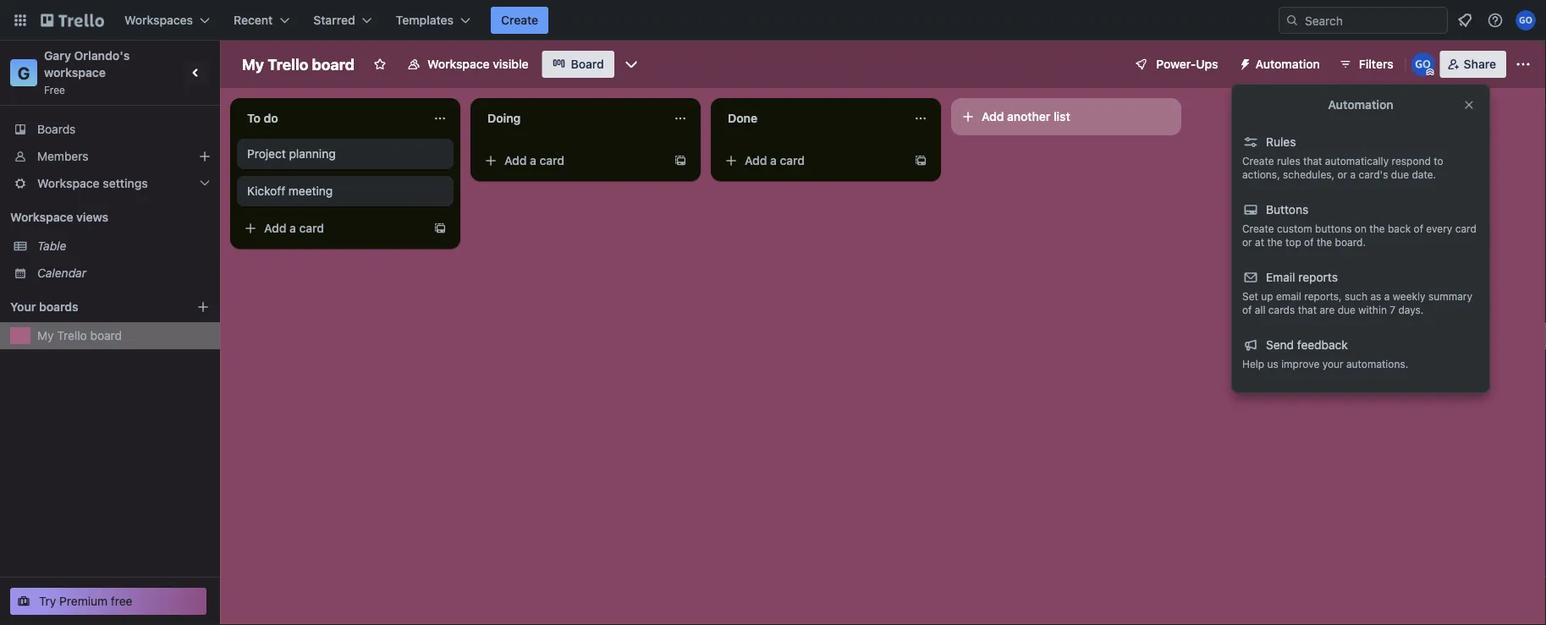 Task type: locate. For each thing, give the bounding box(es) containing it.
trello
[[268, 55, 308, 73], [57, 329, 87, 343]]

of right back
[[1414, 223, 1424, 234]]

recent
[[234, 13, 273, 27]]

try
[[39, 595, 56, 609]]

create inside button
[[501, 13, 538, 27]]

0 horizontal spatial board
[[90, 329, 122, 343]]

power-ups
[[1157, 57, 1219, 71]]

1 horizontal spatial the
[[1317, 236, 1332, 248]]

the right on
[[1370, 223, 1385, 234]]

create up 'visible'
[[501, 13, 538, 27]]

create inside the create rules that automatically respond to actions, schedules, or a card's due date.
[[1243, 155, 1274, 167]]

1 horizontal spatial my trello board
[[242, 55, 355, 73]]

1 horizontal spatial of
[[1304, 236, 1314, 248]]

Doing text field
[[477, 105, 664, 132]]

add left "another"
[[982, 110, 1004, 124]]

this member is an admin of this board. image
[[1427, 69, 1434, 76]]

due down 'such'
[[1338, 304, 1356, 316]]

do
[[264, 111, 278, 125]]

a inside the set up email reports, such as a weekly summary of all cards that are due within 7 days.
[[1385, 290, 1390, 302]]

board
[[571, 57, 604, 71]]

card down done text box
[[780, 154, 805, 168]]

0 vertical spatial create from template… image
[[674, 154, 687, 168]]

add for to do
[[264, 221, 286, 235]]

0 vertical spatial board
[[312, 55, 355, 73]]

2 vertical spatial create
[[1243, 223, 1274, 234]]

that inside the set up email reports, such as a weekly summary of all cards that are due within 7 days.
[[1298, 304, 1317, 316]]

add a card button
[[477, 147, 667, 174], [718, 147, 907, 174], [237, 215, 427, 242]]

1 horizontal spatial or
[[1338, 168, 1348, 180]]

primary element
[[0, 0, 1546, 41]]

or inside the create rules that automatically respond to actions, schedules, or a card's due date.
[[1338, 168, 1348, 180]]

due down the respond
[[1391, 168, 1409, 180]]

to
[[247, 111, 261, 125]]

board down your boards with 1 items element
[[90, 329, 122, 343]]

or
[[1338, 168, 1348, 180], [1243, 236, 1252, 248]]

members
[[37, 149, 88, 163]]

create up at
[[1243, 223, 1274, 234]]

due inside the set up email reports, such as a weekly summary of all cards that are due within 7 days.
[[1338, 304, 1356, 316]]

add
[[982, 110, 1004, 124], [504, 154, 527, 168], [745, 154, 767, 168], [264, 221, 286, 235]]

add a card button for done
[[718, 147, 907, 174]]

card down 'doing' text box
[[540, 154, 565, 168]]

try premium free button
[[10, 588, 207, 615]]

0 vertical spatial automation
[[1256, 57, 1320, 71]]

card
[[540, 154, 565, 168], [780, 154, 805, 168], [299, 221, 324, 235], [1456, 223, 1477, 234]]

a
[[530, 154, 537, 168], [770, 154, 777, 168], [1351, 168, 1356, 180], [290, 221, 296, 235], [1385, 290, 1390, 302]]

my inside 'board name' text field
[[242, 55, 264, 73]]

1 vertical spatial that
[[1298, 304, 1317, 316]]

board link
[[542, 51, 614, 78]]

of left all
[[1243, 304, 1252, 316]]

0 horizontal spatial the
[[1267, 236, 1283, 248]]

workspace
[[44, 66, 106, 80]]

the right at
[[1267, 236, 1283, 248]]

add a card
[[504, 154, 565, 168], [745, 154, 805, 168], [264, 221, 324, 235]]

email
[[1276, 290, 1302, 302]]

recent button
[[224, 7, 300, 34]]

board
[[312, 55, 355, 73], [90, 329, 122, 343]]

1 vertical spatial create
[[1243, 155, 1274, 167]]

create inside create custom buttons on the back of every card or at the top of the board.
[[1243, 223, 1274, 234]]

my trello board
[[242, 55, 355, 73], [37, 329, 122, 343]]

7
[[1390, 304, 1396, 316]]

card's
[[1359, 168, 1389, 180]]

2 horizontal spatial add a card
[[745, 154, 805, 168]]

my down your boards
[[37, 329, 54, 343]]

1 horizontal spatial automation
[[1328, 98, 1394, 112]]

reports,
[[1305, 290, 1342, 302]]

add a card button down 'doing' text box
[[477, 147, 667, 174]]

workspace settings button
[[0, 170, 220, 197]]

create
[[501, 13, 538, 27], [1243, 155, 1274, 167], [1243, 223, 1274, 234]]

date.
[[1412, 168, 1437, 180]]

kickoff meeting link
[[247, 183, 444, 200]]

trello down boards
[[57, 329, 87, 343]]

share
[[1464, 57, 1497, 71]]

1 vertical spatial due
[[1338, 304, 1356, 316]]

1 horizontal spatial add a card
[[504, 154, 565, 168]]

actions,
[[1243, 168, 1280, 180]]

workspace navigation collapse icon image
[[185, 61, 208, 85]]

add a card for done
[[745, 154, 805, 168]]

0 vertical spatial my
[[242, 55, 264, 73]]

0 vertical spatial trello
[[268, 55, 308, 73]]

or down automatically
[[1338, 168, 1348, 180]]

workspaces
[[124, 13, 193, 27]]

workspace for workspace settings
[[37, 176, 100, 190]]

to
[[1434, 155, 1444, 167]]

1 horizontal spatial gary orlando (garyorlando) image
[[1516, 10, 1536, 30]]

1 vertical spatial or
[[1243, 236, 1252, 248]]

add a card button down kickoff meeting link at the left top of the page
[[237, 215, 427, 242]]

my trello board down starred
[[242, 55, 355, 73]]

2 horizontal spatial the
[[1370, 223, 1385, 234]]

every
[[1427, 223, 1453, 234]]

my
[[242, 55, 264, 73], [37, 329, 54, 343]]

customize views image
[[623, 56, 640, 73]]

add a card down doing
[[504, 154, 565, 168]]

2 horizontal spatial of
[[1414, 223, 1424, 234]]

add down doing
[[504, 154, 527, 168]]

0 vertical spatial create
[[501, 13, 538, 27]]

0 horizontal spatial or
[[1243, 236, 1252, 248]]

1 horizontal spatial due
[[1391, 168, 1409, 180]]

workspace visible
[[427, 57, 529, 71]]

Search field
[[1299, 8, 1447, 33]]

power-ups button
[[1123, 51, 1229, 78]]

or left at
[[1243, 236, 1252, 248]]

1 horizontal spatial create from template… image
[[674, 154, 687, 168]]

templates button
[[386, 7, 481, 34]]

gary orlando (garyorlando) image right filters
[[1412, 52, 1435, 76]]

add down kickoff
[[264, 221, 286, 235]]

us
[[1268, 358, 1279, 370]]

create from template… image for to do
[[433, 222, 447, 235]]

1 vertical spatial workspace
[[37, 176, 100, 190]]

rules
[[1277, 155, 1301, 167]]

trello inside 'board name' text field
[[268, 55, 308, 73]]

1 horizontal spatial my
[[242, 55, 264, 73]]

workspace up table
[[10, 210, 73, 224]]

or inside create custom buttons on the back of every card or at the top of the board.
[[1243, 236, 1252, 248]]

0 horizontal spatial my trello board
[[37, 329, 122, 343]]

1 vertical spatial of
[[1304, 236, 1314, 248]]

0 horizontal spatial trello
[[57, 329, 87, 343]]

of right 'top'
[[1304, 236, 1314, 248]]

board down starred
[[312, 55, 355, 73]]

that up schedules,
[[1304, 155, 1323, 167]]

card right every
[[1456, 223, 1477, 234]]

automation down filters button
[[1328, 98, 1394, 112]]

0 vertical spatial my trello board
[[242, 55, 355, 73]]

add down done
[[745, 154, 767, 168]]

0 vertical spatial or
[[1338, 168, 1348, 180]]

a down 'doing' text box
[[530, 154, 537, 168]]

my down recent
[[242, 55, 264, 73]]

create up actions,
[[1243, 155, 1274, 167]]

2 vertical spatial workspace
[[10, 210, 73, 224]]

0 horizontal spatial add a card
[[264, 221, 324, 235]]

gary orlando (garyorlando) image right open information menu icon
[[1516, 10, 1536, 30]]

0 horizontal spatial of
[[1243, 304, 1252, 316]]

a down done text box
[[770, 154, 777, 168]]

your
[[10, 300, 36, 314]]

0 horizontal spatial due
[[1338, 304, 1356, 316]]

1 vertical spatial create from template… image
[[433, 222, 447, 235]]

0 horizontal spatial create from template… image
[[433, 222, 447, 235]]

add a card button down done text box
[[718, 147, 907, 174]]

add a card down kickoff meeting
[[264, 221, 324, 235]]

0 horizontal spatial gary orlando (garyorlando) image
[[1412, 52, 1435, 76]]

1 vertical spatial board
[[90, 329, 122, 343]]

create rules that automatically respond to actions, schedules, or a card's due date.
[[1243, 155, 1444, 180]]

that
[[1304, 155, 1323, 167], [1298, 304, 1317, 316]]

ups
[[1196, 57, 1219, 71]]

1 horizontal spatial add a card button
[[477, 147, 667, 174]]

the down buttons
[[1317, 236, 1332, 248]]

workspace
[[427, 57, 490, 71], [37, 176, 100, 190], [10, 210, 73, 224]]

automation down the search icon at the top right
[[1256, 57, 1320, 71]]

a for done
[[770, 154, 777, 168]]

add another list
[[982, 110, 1070, 124]]

0 vertical spatial gary orlando (garyorlando) image
[[1516, 10, 1536, 30]]

trello down recent popup button
[[268, 55, 308, 73]]

0 vertical spatial due
[[1391, 168, 1409, 180]]

a down automatically
[[1351, 168, 1356, 180]]

1 vertical spatial trello
[[57, 329, 87, 343]]

create from template… image
[[674, 154, 687, 168], [433, 222, 447, 235]]

workspaces button
[[114, 7, 220, 34]]

0 vertical spatial that
[[1304, 155, 1323, 167]]

back
[[1388, 223, 1411, 234]]

workspace inside dropdown button
[[37, 176, 100, 190]]

cards
[[1269, 304, 1295, 316]]

To do text field
[[237, 105, 423, 132]]

workspace inside button
[[427, 57, 490, 71]]

of
[[1414, 223, 1424, 234], [1304, 236, 1314, 248], [1243, 304, 1252, 316]]

a down kickoff meeting
[[290, 221, 296, 235]]

1 horizontal spatial trello
[[268, 55, 308, 73]]

that left are
[[1298, 304, 1317, 316]]

add a card button for doing
[[477, 147, 667, 174]]

2 vertical spatial of
[[1243, 304, 1252, 316]]

1 vertical spatial my
[[37, 329, 54, 343]]

show menu image
[[1515, 56, 1532, 73]]

custom
[[1277, 223, 1313, 234]]

1 vertical spatial automation
[[1328, 98, 1394, 112]]

0 horizontal spatial automation
[[1256, 57, 1320, 71]]

0 horizontal spatial my
[[37, 329, 54, 343]]

workspace down members at the left
[[37, 176, 100, 190]]

workspace down templates dropdown button
[[427, 57, 490, 71]]

kickoff meeting
[[247, 184, 333, 198]]

calendar
[[37, 266, 86, 280]]

free
[[111, 595, 132, 609]]

2 horizontal spatial add a card button
[[718, 147, 907, 174]]

card for to do
[[299, 221, 324, 235]]

due
[[1391, 168, 1409, 180], [1338, 304, 1356, 316]]

1 vertical spatial gary orlando (garyorlando) image
[[1412, 52, 1435, 76]]

my trello board down your boards with 1 items element
[[37, 329, 122, 343]]

add a card down done
[[745, 154, 805, 168]]

0 vertical spatial workspace
[[427, 57, 490, 71]]

create for create custom buttons on the back of every card or at the top of the board.
[[1243, 223, 1274, 234]]

planning
[[289, 147, 336, 161]]

add for doing
[[504, 154, 527, 168]]

1 horizontal spatial board
[[312, 55, 355, 73]]

card down meeting
[[299, 221, 324, 235]]

gary orlando (garyorlando) image
[[1516, 10, 1536, 30], [1412, 52, 1435, 76]]

0 horizontal spatial add a card button
[[237, 215, 427, 242]]

a right the as
[[1385, 290, 1390, 302]]

visible
[[493, 57, 529, 71]]

on
[[1355, 223, 1367, 234]]

list
[[1054, 110, 1070, 124]]

boards
[[37, 122, 76, 136]]



Task type: describe. For each thing, give the bounding box(es) containing it.
back to home image
[[41, 7, 104, 34]]

workspace views
[[10, 210, 108, 224]]

top
[[1286, 236, 1302, 248]]

premium
[[59, 595, 108, 609]]

automation inside button
[[1256, 57, 1320, 71]]

at
[[1255, 236, 1265, 248]]

views
[[76, 210, 108, 224]]

boards
[[39, 300, 78, 314]]

starred button
[[303, 7, 382, 34]]

workspace for workspace visible
[[427, 57, 490, 71]]

automations.
[[1347, 358, 1409, 370]]

schedules,
[[1283, 168, 1335, 180]]

boards link
[[0, 116, 220, 143]]

board.
[[1335, 236, 1366, 248]]

add a card for doing
[[504, 154, 565, 168]]

rules
[[1266, 135, 1296, 149]]

up
[[1261, 290, 1274, 302]]

table link
[[37, 238, 210, 255]]

buttons
[[1315, 223, 1352, 234]]

weekly
[[1393, 290, 1426, 302]]

templates
[[396, 13, 454, 27]]

filters
[[1359, 57, 1394, 71]]

gary
[[44, 49, 71, 63]]

0 vertical spatial of
[[1414, 223, 1424, 234]]

your boards with 1 items element
[[10, 297, 171, 317]]

project planning link
[[247, 146, 444, 163]]

done
[[728, 111, 758, 125]]

help us improve your automations.
[[1243, 358, 1409, 370]]

are
[[1320, 304, 1335, 316]]

workspace visible button
[[397, 51, 539, 78]]

create for create
[[501, 13, 538, 27]]

automatically
[[1325, 155, 1389, 167]]

try premium free
[[39, 595, 132, 609]]

within
[[1359, 304, 1387, 316]]

such
[[1345, 290, 1368, 302]]

workspace settings
[[37, 176, 148, 190]]

table
[[37, 239, 66, 253]]

share button
[[1440, 51, 1507, 78]]

to do
[[247, 111, 278, 125]]

kickoff
[[247, 184, 285, 198]]

card for doing
[[540, 154, 565, 168]]

of inside the set up email reports, such as a weekly summary of all cards that are due within 7 days.
[[1243, 304, 1252, 316]]

summary
[[1429, 290, 1473, 302]]

reports
[[1299, 270, 1338, 284]]

help
[[1243, 358, 1265, 370]]

Board name text field
[[234, 51, 363, 78]]

respond
[[1392, 155, 1431, 167]]

1 vertical spatial my trello board
[[37, 329, 122, 343]]

workspace for workspace views
[[10, 210, 73, 224]]

feedback
[[1297, 338, 1348, 352]]

close popover image
[[1463, 98, 1476, 112]]

that inside the create rules that automatically respond to actions, schedules, or a card's due date.
[[1304, 155, 1323, 167]]

g
[[18, 63, 30, 83]]

a inside the create rules that automatically respond to actions, schedules, or a card's due date.
[[1351, 168, 1356, 180]]

0 notifications image
[[1455, 10, 1475, 30]]

create custom buttons on the back of every card or at the top of the board.
[[1243, 223, 1477, 248]]

email reports
[[1266, 270, 1338, 284]]

automation button
[[1232, 51, 1330, 78]]

add another list button
[[951, 98, 1182, 135]]

create from template… image for doing
[[674, 154, 687, 168]]

set
[[1243, 290, 1259, 302]]

send
[[1266, 338, 1294, 352]]

create from template… image
[[914, 154, 928, 168]]

power-
[[1157, 57, 1196, 71]]

days.
[[1399, 304, 1424, 316]]

meeting
[[289, 184, 333, 198]]

create for create rules that automatically respond to actions, schedules, or a card's due date.
[[1243, 155, 1274, 167]]

board inside text field
[[312, 55, 355, 73]]

set up email reports, such as a weekly summary of all cards that are due within 7 days.
[[1243, 290, 1473, 316]]

as
[[1371, 290, 1382, 302]]

sm image
[[1232, 51, 1256, 74]]

open information menu image
[[1487, 12, 1504, 29]]

settings
[[103, 176, 148, 190]]

add inside button
[[982, 110, 1004, 124]]

card for done
[[780, 154, 805, 168]]

a for to do
[[290, 221, 296, 235]]

card inside create custom buttons on the back of every card or at the top of the board.
[[1456, 223, 1477, 234]]

search image
[[1286, 14, 1299, 27]]

members link
[[0, 143, 220, 170]]

add a card button for to do
[[237, 215, 427, 242]]

due inside the create rules that automatically respond to actions, schedules, or a card's due date.
[[1391, 168, 1409, 180]]

project planning
[[247, 147, 336, 161]]

switch to… image
[[12, 12, 29, 29]]

a for doing
[[530, 154, 537, 168]]

send feedback
[[1266, 338, 1348, 352]]

create button
[[491, 7, 549, 34]]

buttons
[[1266, 203, 1309, 217]]

starred
[[313, 13, 355, 27]]

add a card for to do
[[264, 221, 324, 235]]

gary orlando's workspace link
[[44, 49, 133, 80]]

gary orlando's workspace free
[[44, 49, 133, 96]]

star or unstar board image
[[373, 58, 387, 71]]

your boards
[[10, 300, 78, 314]]

g link
[[10, 59, 37, 86]]

your
[[1323, 358, 1344, 370]]

orlando's
[[74, 49, 130, 63]]

add for done
[[745, 154, 767, 168]]

add board image
[[196, 300, 210, 314]]

my trello board inside 'board name' text field
[[242, 55, 355, 73]]

Done text field
[[718, 105, 904, 132]]

email
[[1266, 270, 1295, 284]]

doing
[[488, 111, 521, 125]]

another
[[1007, 110, 1051, 124]]

all
[[1255, 304, 1266, 316]]

calendar link
[[37, 265, 210, 282]]



Task type: vqa. For each thing, say whether or not it's contained in the screenshot.
BACK TO HOME image
yes



